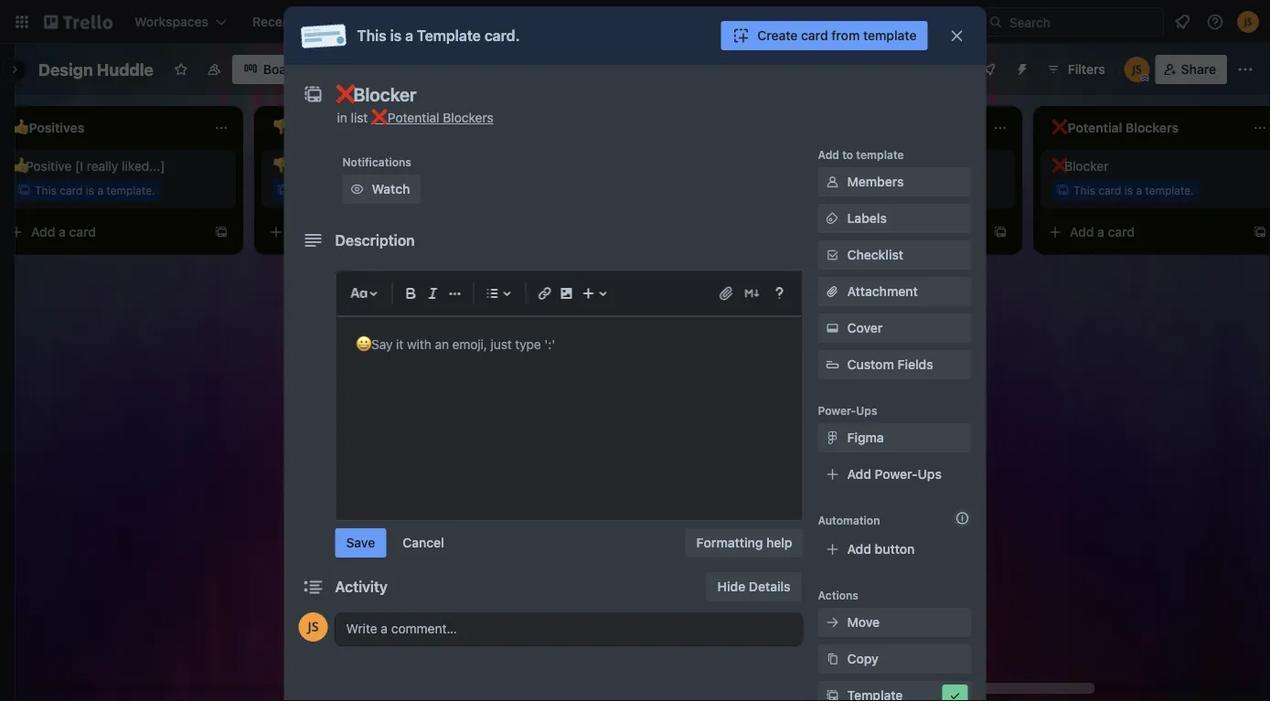 Task type: vqa. For each thing, say whether or not it's contained in the screenshot.
'about...]'
yes



Task type: locate. For each thing, give the bounding box(es) containing it.
sm image inside checklist link
[[824, 246, 842, 264]]

1 horizontal spatial power-
[[875, 467, 918, 482]]

is down 👍positive [i really liked...]
[[86, 184, 94, 197]]

None text field
[[326, 78, 930, 111]]

customize views image
[[319, 60, 338, 79]]

2 template. from the left
[[366, 184, 415, 197]]

card
[[801, 28, 828, 43], [60, 184, 83, 197], [319, 184, 342, 197], [839, 184, 862, 197], [1099, 184, 1122, 197], [69, 225, 96, 240], [329, 225, 356, 240], [848, 225, 875, 240], [1108, 225, 1135, 240]]

4 this card is a template. from the left
[[1074, 184, 1194, 197]]

create right card.
[[541, 14, 582, 29]]

🤔have
[[792, 159, 835, 174]]

sm image inside move link
[[824, 614, 842, 632]]

add a card down 👎negative on the left top of the page
[[291, 225, 356, 240]]

this down '🤔have' at the top of page
[[814, 184, 836, 197]]

this card is a template. for 👍positive [i really liked...]
[[35, 184, 155, 197]]

sm image
[[824, 173, 842, 191], [824, 209, 842, 228], [824, 246, 842, 264], [824, 429, 842, 447], [824, 614, 842, 632], [824, 650, 842, 669]]

add a card for 3rd add a card button from the right
[[291, 225, 356, 240]]

add button button
[[818, 535, 972, 564]]

lists image
[[482, 283, 503, 305]]

sm image for labels
[[824, 209, 842, 228]]

a down ❌blocker
[[1098, 225, 1105, 240]]

blockers
[[443, 110, 494, 125]]

1 vertical spatial template
[[856, 148, 904, 161]]

formatting help link
[[686, 529, 803, 558]]

share
[[1181, 62, 1216, 77]]

2 sm image from the top
[[824, 209, 842, 228]]

create from template… image
[[993, 225, 1008, 240], [1253, 225, 1268, 240]]

1 add a card button from the left
[[2, 218, 207, 247]]

add a card button
[[2, 218, 207, 247], [262, 218, 466, 247], [781, 218, 986, 247], [1041, 218, 1246, 247]]

template right from
[[863, 28, 917, 43]]

1 sm image from the top
[[824, 173, 842, 191]]

add a card button down ❌blocker link
[[1041, 218, 1246, 247]]

1 vertical spatial ups
[[918, 467, 942, 482]]

text styles image
[[348, 283, 370, 305]]

add a card down [i
[[31, 225, 96, 240]]

sm image inside the labels link
[[824, 209, 842, 228]]

huddle
[[97, 59, 154, 79]]

👎negative [i'm not sure about...]
[[273, 159, 469, 174]]

attachment
[[847, 284, 918, 299]]

hide
[[718, 579, 746, 594]]

you
[[838, 159, 859, 174]]

labels link
[[818, 204, 972, 233]]

copy
[[847, 652, 879, 667]]

actions
[[818, 589, 859, 602]]

sm image left labels
[[824, 209, 842, 228]]

in
[[337, 110, 347, 125]]

template up the members
[[856, 148, 904, 161]]

sm image for figma
[[824, 429, 842, 447]]

add a card button down really
[[2, 218, 207, 247]]

2 add a card from the left
[[291, 225, 356, 240]]

template. for ❌blocker
[[1145, 184, 1194, 197]]

0 vertical spatial power-
[[818, 404, 856, 417]]

ups up the figma
[[856, 404, 878, 417]]

list
[[351, 110, 368, 125]]

this card is a template. down the [i'm
[[294, 184, 415, 197]]

search image
[[989, 15, 1003, 29]]

a down the [i'm
[[357, 184, 363, 197]]

add a card
[[31, 225, 96, 240], [291, 225, 356, 240], [810, 225, 875, 240], [1070, 225, 1135, 240]]

fields
[[898, 357, 933, 372]]

0 vertical spatial template
[[863, 28, 917, 43]]

2 this card is a template. from the left
[[294, 184, 415, 197]]

3 this card is a template. from the left
[[814, 184, 934, 197]]

automation image
[[1008, 55, 1033, 80]]

checklist link
[[818, 241, 972, 270]]

this down 👎negative on the left top of the page
[[294, 184, 316, 197]]

save button
[[335, 529, 386, 558]]

is for 👎negative [i'm not sure about...]
[[345, 184, 354, 197]]

add a card down ❌blocker
[[1070, 225, 1135, 240]]

figma
[[847, 430, 884, 445]]

0 horizontal spatial create
[[541, 14, 582, 29]]

this card is a template. down 👍positive [i really liked...]
[[35, 184, 155, 197]]

create
[[541, 14, 582, 29], [758, 28, 798, 43]]

board link
[[232, 55, 310, 84]]

2 vertical spatial john smith (johnsmith38824343) image
[[299, 613, 328, 642]]

create button
[[530, 7, 593, 37]]

is
[[390, 27, 402, 44], [86, 184, 94, 197], [345, 184, 354, 197], [865, 184, 873, 197], [1125, 184, 1133, 197]]

from
[[832, 28, 860, 43]]

power-
[[818, 404, 856, 417], [875, 467, 918, 482]]

attach and insert link image
[[718, 284, 736, 303]]

1 create from template… image from the left
[[993, 225, 1008, 240]]

add power-ups link
[[818, 460, 972, 489]]

a down 👍positive
[[59, 225, 66, 240]]

👍positive
[[13, 159, 72, 174]]

create from template… image for 🤔have you considered...
[[993, 225, 1008, 240]]

👎negative
[[273, 159, 338, 174]]

is down the [i'm
[[345, 184, 354, 197]]

this
[[357, 27, 387, 44], [35, 184, 57, 197], [294, 184, 316, 197], [814, 184, 836, 197], [1074, 184, 1096, 197]]

2 horizontal spatial john smith (johnsmith38824343) image
[[1237, 11, 1259, 33]]

power- up the figma
[[818, 404, 856, 417]]

john smith (johnsmith38824343) image
[[1237, 11, 1259, 33], [1125, 57, 1150, 82], [299, 613, 328, 642]]

sm image down power-ups
[[824, 429, 842, 447]]

is for ❌blocker
[[1125, 184, 1133, 197]]

1 vertical spatial john smith (johnsmith38824343) image
[[1125, 57, 1150, 82]]

add a card up checklist
[[810, 225, 875, 240]]

template. down considered...
[[886, 184, 934, 197]]

power-ups
[[818, 404, 878, 417]]

3 add a card button from the left
[[781, 218, 986, 247]]

1 horizontal spatial john smith (johnsmith38824343) image
[[1125, 57, 1150, 82]]

1 horizontal spatial create from template… image
[[1253, 225, 1268, 240]]

4 template. from the left
[[1145, 184, 1194, 197]]

members
[[847, 174, 904, 189]]

this is a template card.
[[357, 27, 520, 44]]

create from template… image for ❌blocker
[[1253, 225, 1268, 240]]

in list ❌ potential blockers
[[337, 110, 494, 125]]

template. down 👎negative [i'm not sure about...] link
[[366, 184, 415, 197]]

0 horizontal spatial ups
[[856, 404, 878, 417]]

sm image down add to template
[[824, 173, 842, 191]]

link image
[[534, 283, 556, 305]]

a down ❌blocker link
[[1136, 184, 1142, 197]]

hide details
[[718, 579, 791, 594]]

is down 🤔have you considered...
[[865, 184, 873, 197]]

sm image
[[348, 180, 366, 198], [824, 319, 842, 337], [824, 687, 842, 701], [946, 687, 964, 701]]

create inside button
[[758, 28, 798, 43]]

power- down the figma
[[875, 467, 918, 482]]

4 add a card from the left
[[1070, 225, 1135, 240]]

template. down 👍positive [i really liked...] link
[[106, 184, 155, 197]]

ups up add button button
[[918, 467, 942, 482]]

filters button
[[1041, 55, 1111, 84]]

0 notifications image
[[1172, 11, 1194, 33]]

0 vertical spatial john smith (johnsmith38824343) image
[[1237, 11, 1259, 33]]

create left from
[[758, 28, 798, 43]]

4 add a card button from the left
[[1041, 218, 1246, 247]]

template
[[417, 27, 481, 44]]

1 horizontal spatial create
[[758, 28, 798, 43]]

template.
[[106, 184, 155, 197], [366, 184, 415, 197], [886, 184, 934, 197], [1145, 184, 1194, 197]]

board
[[263, 62, 299, 77]]

checklist
[[847, 247, 904, 262]]

not
[[367, 159, 387, 174]]

attachment button
[[818, 277, 972, 306]]

add a card button up checklist
[[781, 218, 986, 247]]

liked...]
[[122, 159, 165, 174]]

sm image left checklist
[[824, 246, 842, 264]]

card inside button
[[801, 28, 828, 43]]

cover link
[[818, 314, 972, 343]]

2 create from template… image from the left
[[1253, 225, 1268, 240]]

sm image left "copy"
[[824, 650, 842, 669]]

button
[[875, 542, 915, 557]]

1 vertical spatial power-
[[875, 467, 918, 482]]

this card is a template. down 🤔have you considered...
[[814, 184, 934, 197]]

3 sm image from the top
[[824, 246, 842, 264]]

formatting help
[[697, 535, 792, 551]]

create card from template
[[758, 28, 917, 43]]

is down ❌blocker link
[[1125, 184, 1133, 197]]

template inside button
[[863, 28, 917, 43]]

0 vertical spatial ups
[[856, 404, 878, 417]]

is left template
[[390, 27, 402, 44]]

sm image inside the copy link
[[824, 650, 842, 669]]

add down the automation
[[847, 542, 872, 557]]

0 horizontal spatial john smith (johnsmith38824343) image
[[299, 613, 328, 642]]

details
[[749, 579, 791, 594]]

add inside button
[[847, 542, 872, 557]]

show menu image
[[1237, 60, 1255, 79]]

sm image down actions
[[824, 614, 842, 632]]

add
[[818, 148, 840, 161], [31, 225, 55, 240], [291, 225, 315, 240], [810, 225, 835, 240], [1070, 225, 1094, 240], [847, 467, 872, 482], [847, 542, 872, 557]]

1 horizontal spatial ups
[[918, 467, 942, 482]]

to
[[843, 148, 853, 161]]

this card is a template.
[[35, 184, 155, 197], [294, 184, 415, 197], [814, 184, 934, 197], [1074, 184, 1194, 197]]

4 sm image from the top
[[824, 429, 842, 447]]

open help dialog image
[[769, 283, 791, 305]]

cancel
[[403, 535, 444, 551]]

create for create
[[541, 14, 582, 29]]

3 add a card from the left
[[810, 225, 875, 240]]

a
[[405, 27, 413, 44], [97, 184, 103, 197], [357, 184, 363, 197], [877, 184, 883, 197], [1136, 184, 1142, 197], [59, 225, 66, 240], [318, 225, 325, 240], [838, 225, 845, 240], [1098, 225, 1105, 240]]

hide details link
[[707, 573, 802, 602]]

6 sm image from the top
[[824, 650, 842, 669]]

this down ❌blocker
[[1074, 184, 1096, 197]]

sm image inside cover link
[[824, 319, 842, 337]]

create inside button
[[541, 14, 582, 29]]

is for 👍positive [i really liked...]
[[86, 184, 94, 197]]

template
[[863, 28, 917, 43], [856, 148, 904, 161]]

1 this card is a template. from the left
[[35, 184, 155, 197]]

custom fields
[[847, 357, 933, 372]]

add left labels
[[810, 225, 835, 240]]

this down 👍positive
[[35, 184, 57, 197]]

[i'm
[[341, 159, 364, 174]]

1 add a card from the left
[[31, 225, 96, 240]]

template. down ❌blocker link
[[1145, 184, 1194, 197]]

workspace visible image
[[207, 62, 221, 77]]

about...]
[[419, 159, 469, 174]]

power ups image
[[982, 62, 997, 77]]

this card is a template. down ❌blocker link
[[1074, 184, 1194, 197]]

1 template. from the left
[[106, 184, 155, 197]]

5 sm image from the top
[[824, 614, 842, 632]]

add a card button down watch button
[[262, 218, 466, 247]]

description
[[335, 232, 415, 249]]

[i
[[75, 159, 83, 174]]

notifications
[[343, 155, 412, 168]]

sm image inside members link
[[824, 173, 842, 191]]

star or unstar board image
[[174, 62, 188, 77]]

0 horizontal spatial create from template… image
[[993, 225, 1008, 240]]

a down 🤔have you considered...
[[877, 184, 883, 197]]



Task type: describe. For each thing, give the bounding box(es) containing it.
save
[[346, 535, 375, 551]]

add to template
[[818, 148, 904, 161]]

template. for 👍positive [i really liked...]
[[106, 184, 155, 197]]

move
[[847, 615, 880, 630]]

add left to
[[818, 148, 840, 161]]

this left template
[[357, 27, 387, 44]]

custom fields button
[[818, 356, 972, 374]]

labels
[[847, 211, 887, 226]]

❌blocker
[[1052, 159, 1109, 174]]

create card from template button
[[721, 21, 928, 50]]

👍positive [i really liked...] link
[[13, 157, 225, 176]]

sm image for checklist
[[824, 246, 842, 264]]

design
[[38, 59, 93, 79]]

this for 👎negative [i'm not sure about...]
[[294, 184, 316, 197]]

watch
[[372, 182, 410, 197]]

watch button
[[343, 175, 421, 204]]

add down ❌blocker
[[1070, 225, 1094, 240]]

sm image inside watch button
[[348, 180, 366, 198]]

add power-ups
[[847, 467, 942, 482]]

card.
[[485, 27, 520, 44]]

editor toolbar toolbar
[[344, 279, 794, 308]]

add a card button for 👍positive [i really liked...]
[[2, 218, 207, 247]]

open information menu image
[[1206, 13, 1225, 31]]

2 add a card button from the left
[[262, 218, 466, 247]]

Search field
[[1003, 8, 1163, 36]]

a down really
[[97, 184, 103, 197]]

image image
[[556, 283, 578, 305]]

copy link
[[818, 645, 972, 674]]

add down 👍positive
[[31, 225, 55, 240]]

add a card for add a card button corresponding to 👍positive [i really liked...]
[[31, 225, 96, 240]]

❌ potential blockers link
[[371, 110, 494, 125]]

move link
[[818, 608, 972, 637]]

add down 👎negative on the left top of the page
[[291, 225, 315, 240]]

john smith (johnsmith38824343) image inside primary element
[[1237, 11, 1259, 33]]

👍positive [i really liked...]
[[13, 159, 165, 174]]

a left template
[[405, 27, 413, 44]]

cover
[[847, 321, 883, 336]]

0 horizontal spatial power-
[[818, 404, 856, 417]]

activity
[[335, 578, 388, 596]]

view markdown image
[[743, 284, 761, 303]]

help
[[766, 535, 792, 551]]

bold ⌘b image
[[400, 283, 422, 305]]

more formatting image
[[444, 283, 466, 305]]

considered...
[[863, 159, 940, 174]]

sure
[[390, 159, 416, 174]]

👎negative [i'm not sure about...] link
[[273, 157, 485, 176]]

add button
[[847, 542, 915, 557]]

primary element
[[0, 0, 1270, 44]]

design huddle
[[38, 59, 154, 79]]

this card is a template. for 👎negative [i'm not sure about...]
[[294, 184, 415, 197]]

cancel button
[[392, 529, 455, 558]]

add a card button for 🤔have you considered...
[[781, 218, 986, 247]]

filters
[[1068, 62, 1105, 77]]

this card is a template. for ❌blocker
[[1074, 184, 1194, 197]]

add a card button for ❌blocker
[[1041, 218, 1246, 247]]

custom
[[847, 357, 894, 372]]

sm image for members
[[824, 173, 842, 191]]

Write a comment text field
[[335, 613, 803, 646]]

this for ❌blocker
[[1074, 184, 1096, 197]]

3 template. from the left
[[886, 184, 934, 197]]

potential
[[388, 110, 439, 125]]

automation
[[818, 514, 880, 527]]

a left description on the left top
[[318, 225, 325, 240]]

Main content area, start typing to enter text. text field
[[355, 334, 783, 356]]

🤔have you considered...
[[792, 159, 940, 174]]

❌
[[371, 110, 384, 125]]

this for 👍positive [i really liked...]
[[35, 184, 57, 197]]

share button
[[1156, 55, 1227, 84]]

❌blocker link
[[1052, 157, 1264, 176]]

really
[[87, 159, 118, 174]]

add down the figma
[[847, 467, 872, 482]]

italic ⌘i image
[[422, 283, 444, 305]]

sm image for copy
[[824, 650, 842, 669]]

Board name text field
[[29, 55, 163, 84]]

template. for 👎negative [i'm not sure about...]
[[366, 184, 415, 197]]

sm image for move
[[824, 614, 842, 632]]

a left labels
[[838, 225, 845, 240]]

create from template… image
[[214, 225, 229, 240]]

create for create card from template
[[758, 28, 798, 43]]

members link
[[818, 167, 972, 197]]

add a card for add a card button related to ❌blocker
[[1070, 225, 1135, 240]]

formatting
[[697, 535, 763, 551]]

🤔have you considered... link
[[792, 157, 1004, 176]]



